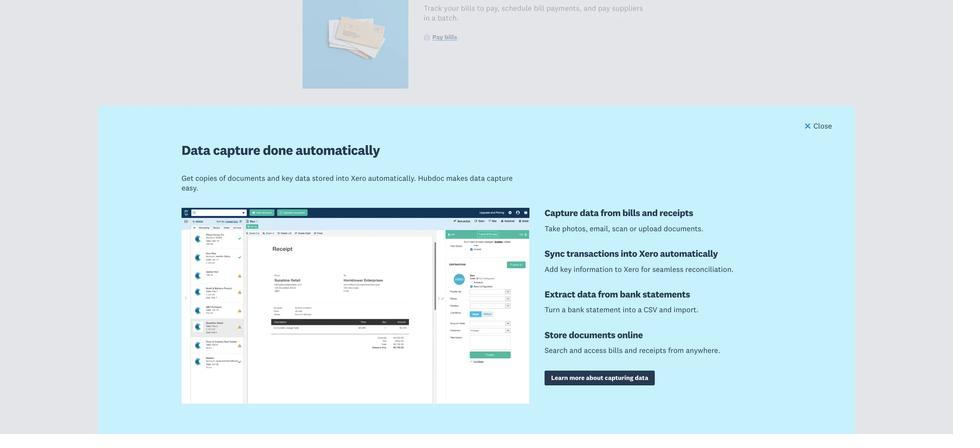 Task type: describe. For each thing, give the bounding box(es) containing it.
capture data
[[433, 311, 471, 319]]

cash
[[494, 375, 522, 392]]

term
[[462, 375, 491, 392]]

into down extract data from bank statements
[[623, 305, 636, 315]]

batch.
[[438, 13, 459, 23]]

bills inside button
[[445, 33, 457, 41]]

0 horizontal spatial automatically
[[296, 142, 380, 159]]

more
[[570, 374, 585, 382]]

photos,
[[562, 224, 588, 233]]

get
[[182, 173, 194, 183]]

capture bills and receipts with hubdoc
[[424, 244, 608, 276]]

track
[[424, 3, 442, 13]]

take photos, email, scan or upload documents.
[[545, 224, 704, 233]]

pay bills
[[433, 33, 457, 41]]

turn a bank statement into a csv and import.
[[545, 305, 699, 315]]

snapshot
[[424, 391, 480, 408]]

one
[[521, 291, 534, 301]]

search and access bills and receipts from anywhere.
[[545, 346, 721, 355]]

pay bills button
[[424, 33, 457, 43]]

turn
[[545, 305, 560, 315]]

payments,
[[547, 3, 582, 13]]

pay
[[433, 33, 443, 41]]

into inside get copies of documents and key data stored into xero automatically. hubdoc makes data capture easy.
[[336, 173, 349, 183]]

documents.
[[664, 224, 704, 233]]

with inside capture bills and receipts with hubdoc
[[581, 244, 608, 261]]

of
[[219, 173, 226, 183]]

makes
[[446, 173, 468, 183]]

store inside pull bills and receipts into xero automatically with hubdoc. store all your documents online in one place.
[[626, 281, 644, 291]]

bills inside capture bills and receipts with hubdoc
[[475, 244, 501, 261]]

business
[[579, 375, 632, 392]]

bills inside track your bills to pay, schedule bill payments, and pay suppliers in a batch.
[[461, 3, 475, 13]]

from for bills
[[601, 207, 621, 219]]

1 horizontal spatial bank
[[620, 289, 641, 300]]

documents inside pull bills and receipts into xero automatically with hubdoc. store all your documents online in one place.
[[451, 291, 489, 301]]

0 vertical spatial capture
[[213, 142, 260, 159]]

xero left for
[[624, 264, 639, 274]]

pull
[[424, 281, 437, 291]]

import.
[[674, 305, 699, 315]]

documents inside get copies of documents and key data stored into xero automatically. hubdoc makes data capture easy.
[[228, 173, 265, 183]]

pay
[[598, 3, 610, 13]]

hubdoc.
[[596, 281, 624, 291]]

receipts inside capture bills and receipts with hubdoc
[[529, 244, 578, 261]]

close
[[814, 121, 832, 131]]

capture inside get copies of documents and key data stored into xero automatically. hubdoc makes data capture easy.
[[487, 173, 513, 183]]

online inside capture data region
[[618, 329, 643, 341]]

data
[[182, 142, 210, 159]]

xero up for
[[639, 248, 659, 260]]

copies
[[195, 173, 217, 183]]

easy.
[[182, 183, 198, 193]]

extract data from bank statements
[[545, 289, 690, 300]]

place.
[[536, 291, 556, 301]]

a inside track your bills to pay, schedule bill payments, and pay suppliers in a batch.
[[432, 13, 436, 23]]

extract
[[545, 289, 576, 300]]

1 horizontal spatial a
[[562, 305, 566, 315]]

about
[[586, 374, 604, 382]]

capture data region
[[0, 76, 954, 434]]

capture for capture data
[[433, 311, 456, 319]]

and inside capture bills and receipts with hubdoc
[[504, 244, 527, 261]]

receipts inside pull bills and receipts into xero automatically with hubdoc. store all your documents online in one place.
[[469, 281, 497, 291]]

track your bills to pay, schedule bill payments, and pay suppliers in a batch.
[[424, 3, 643, 23]]

csv
[[644, 305, 658, 315]]

store documents online
[[545, 329, 643, 341]]

0 horizontal spatial bank
[[568, 305, 584, 315]]

information
[[574, 264, 613, 274]]

2 vertical spatial from
[[668, 346, 684, 355]]

and inside get copies of documents and key data stored into xero automatically. hubdoc makes data capture easy.
[[267, 173, 280, 183]]

short-term cash flow and business snapshot
[[424, 375, 632, 408]]



Task type: locate. For each thing, give the bounding box(es) containing it.
2 horizontal spatial documents
[[569, 329, 616, 341]]

to left pay,
[[477, 3, 484, 13]]

upload
[[639, 224, 662, 233]]

2 horizontal spatial automatically
[[660, 248, 718, 260]]

bill
[[534, 3, 545, 13]]

into right stored
[[336, 173, 349, 183]]

1 vertical spatial store
[[545, 329, 567, 341]]

pay,
[[486, 3, 500, 13]]

data
[[295, 173, 310, 183], [470, 173, 485, 183], [580, 207, 599, 219], [577, 289, 596, 300], [458, 311, 471, 319], [635, 374, 649, 382]]

close button
[[804, 121, 832, 133]]

key down data capture done automatically
[[282, 173, 293, 183]]

add
[[545, 264, 559, 274]]

0 vertical spatial hubdoc
[[418, 173, 445, 183]]

xero inside get copies of documents and key data stored into xero automatically. hubdoc makes data capture easy.
[[351, 173, 366, 183]]

automatically inside pull bills and receipts into xero automatically with hubdoc. store all your documents online in one place.
[[531, 281, 577, 291]]

a left 'csv'
[[638, 305, 642, 315]]

capture inside capture bills and receipts with hubdoc
[[424, 244, 472, 261]]

2 vertical spatial capture
[[433, 311, 456, 319]]

your
[[444, 3, 459, 13], [434, 291, 449, 301]]

capture
[[213, 142, 260, 159], [487, 173, 513, 183]]

xero up one on the right bottom of page
[[514, 281, 529, 291]]

from
[[601, 207, 621, 219], [598, 289, 618, 300], [668, 346, 684, 355]]

capture inside region
[[545, 207, 578, 219]]

0 horizontal spatial store
[[545, 329, 567, 341]]

capture inside button
[[433, 311, 456, 319]]

into inside pull bills and receipts into xero automatically with hubdoc. store all your documents online in one place.
[[499, 281, 512, 291]]

bills inside pull bills and receipts into xero automatically with hubdoc. store all your documents online in one place.
[[439, 281, 453, 291]]

xero left automatically.
[[351, 173, 366, 183]]

1 vertical spatial key
[[560, 264, 572, 274]]

1 vertical spatial hubdoc
[[424, 259, 471, 276]]

0 vertical spatial key
[[282, 173, 293, 183]]

hubdoc left the makes
[[418, 173, 445, 183]]

documents up the capture data
[[451, 291, 489, 301]]

1 vertical spatial your
[[434, 291, 449, 301]]

hubdoc
[[418, 173, 445, 183], [424, 259, 471, 276]]

0 horizontal spatial key
[[282, 173, 293, 183]]

and inside short-term cash flow and business snapshot
[[553, 375, 576, 392]]

2 vertical spatial automatically
[[531, 281, 577, 291]]

capture data from bills and receipts
[[545, 207, 694, 219]]

store inside capture data region
[[545, 329, 567, 341]]

take
[[545, 224, 561, 233]]

0 vertical spatial with
[[581, 244, 608, 261]]

0 vertical spatial from
[[601, 207, 621, 219]]

with
[[581, 244, 608, 261], [579, 281, 594, 291]]

in left one on the right bottom of page
[[513, 291, 519, 301]]

suppliers
[[612, 3, 643, 13]]

0 vertical spatial to
[[477, 3, 484, 13]]

1 vertical spatial in
[[513, 291, 519, 301]]

online inside pull bills and receipts into xero automatically with hubdoc. store all your documents online in one place.
[[490, 291, 511, 301]]

automatically up place. on the bottom of the page
[[531, 281, 577, 291]]

automatically
[[296, 142, 380, 159], [660, 248, 718, 260], [531, 281, 577, 291]]

automatically up the reconciliation.
[[660, 248, 718, 260]]

key right add
[[560, 264, 572, 274]]

get copies of documents and key data stored into xero automatically. hubdoc makes data capture easy.
[[182, 173, 513, 193]]

add key information to xero for seamless reconciliation.
[[545, 264, 734, 274]]

0 horizontal spatial to
[[477, 3, 484, 13]]

1 vertical spatial online
[[618, 329, 643, 341]]

online left one on the right bottom of page
[[490, 291, 511, 301]]

transactions
[[567, 248, 619, 260]]

sync transactions into xero automatically
[[545, 248, 718, 260]]

store up search
[[545, 329, 567, 341]]

your inside pull bills and receipts into xero automatically with hubdoc. store all your documents online in one place.
[[434, 291, 449, 301]]

online up search and access bills and receipts from anywhere.
[[618, 329, 643, 341]]

2 vertical spatial documents
[[569, 329, 616, 341]]

0 horizontal spatial online
[[490, 291, 511, 301]]

0 horizontal spatial a
[[432, 13, 436, 23]]

bank
[[620, 289, 641, 300], [568, 305, 584, 315]]

1 horizontal spatial documents
[[451, 291, 489, 301]]

from up statement
[[598, 289, 618, 300]]

to inside capture data region
[[615, 264, 622, 274]]

0 horizontal spatial capture
[[213, 142, 260, 159]]

key inside get copies of documents and key data stored into xero automatically. hubdoc makes data capture easy.
[[282, 173, 293, 183]]

your up "batch."
[[444, 3, 459, 13]]

scan
[[612, 224, 628, 233]]

for
[[641, 264, 651, 274]]

1 horizontal spatial key
[[560, 264, 572, 274]]

a down track
[[432, 13, 436, 23]]

capturing
[[605, 374, 634, 382]]

to
[[477, 3, 484, 13], [615, 264, 622, 274]]

a
[[432, 13, 436, 23], [562, 305, 566, 315], [638, 305, 642, 315]]

learn more about capturing data link
[[545, 371, 655, 386]]

xero inside pull bills and receipts into xero automatically with hubdoc. store all your documents online in one place.
[[514, 281, 529, 291]]

from up scan
[[601, 207, 621, 219]]

flow
[[525, 375, 550, 392]]

in down track
[[424, 13, 430, 23]]

statements
[[643, 289, 690, 300]]

learn more about capturing data
[[551, 374, 649, 382]]

1 vertical spatial to
[[615, 264, 622, 274]]

to inside track your bills to pay, schedule bill payments, and pay suppliers in a batch.
[[477, 3, 484, 13]]

xero
[[351, 173, 366, 183], [639, 248, 659, 260], [624, 264, 639, 274], [514, 281, 529, 291]]

short-
[[424, 375, 462, 392]]

documents right of
[[228, 173, 265, 183]]

2 horizontal spatial a
[[638, 305, 642, 315]]

all
[[424, 291, 432, 301]]

documents up access
[[569, 329, 616, 341]]

0 vertical spatial online
[[490, 291, 511, 301]]

in
[[424, 13, 430, 23], [513, 291, 519, 301]]

1 horizontal spatial automatically
[[531, 281, 577, 291]]

and inside track your bills to pay, schedule bill payments, and pay suppliers in a batch.
[[584, 3, 596, 13]]

to for pay,
[[477, 3, 484, 13]]

into up add key information to xero for seamless reconciliation. in the bottom of the page
[[621, 248, 638, 260]]

capture data button
[[424, 311, 471, 321]]

1 horizontal spatial online
[[618, 329, 643, 341]]

1 vertical spatial capture
[[487, 173, 513, 183]]

anywhere.
[[686, 346, 721, 355]]

pull bills and receipts into xero automatically with hubdoc. store all your documents online in one place.
[[424, 281, 644, 301]]

0 vertical spatial your
[[444, 3, 459, 13]]

0 vertical spatial capture
[[545, 207, 578, 219]]

to up hubdoc.
[[615, 264, 622, 274]]

0 horizontal spatial documents
[[228, 173, 265, 183]]

with down information on the bottom
[[579, 281, 594, 291]]

data inside capture data button
[[458, 311, 471, 319]]

and inside pull bills and receipts into xero automatically with hubdoc. store all your documents online in one place.
[[455, 281, 468, 291]]

1 vertical spatial automatically
[[660, 248, 718, 260]]

done
[[263, 142, 293, 159]]

bank up the turn a bank statement into a csv and import.
[[620, 289, 641, 300]]

or
[[630, 224, 637, 233]]

schedule
[[502, 3, 532, 13]]

1 horizontal spatial capture
[[487, 173, 513, 183]]

1 vertical spatial capture
[[424, 244, 472, 261]]

1 horizontal spatial in
[[513, 291, 519, 301]]

to for xero
[[615, 264, 622, 274]]

key
[[282, 173, 293, 183], [560, 264, 572, 274]]

sync
[[545, 248, 565, 260]]

in inside track your bills to pay, schedule bill payments, and pay suppliers in a batch.
[[424, 13, 430, 23]]

a right turn
[[562, 305, 566, 315]]

1 horizontal spatial to
[[615, 264, 622, 274]]

1 vertical spatial with
[[579, 281, 594, 291]]

into down capture bills and receipts with hubdoc
[[499, 281, 512, 291]]

0 vertical spatial store
[[626, 281, 644, 291]]

your inside track your bills to pay, schedule bill payments, and pay suppliers in a batch.
[[444, 3, 459, 13]]

1 horizontal spatial store
[[626, 281, 644, 291]]

data capture done automatically
[[182, 142, 380, 159]]

reconciliation.
[[686, 264, 734, 274]]

hubdoc inside capture bills and receipts with hubdoc
[[424, 259, 471, 276]]

documents
[[228, 173, 265, 183], [451, 291, 489, 301], [569, 329, 616, 341]]

receipts
[[660, 207, 694, 219], [529, 244, 578, 261], [469, 281, 497, 291], [639, 346, 667, 355]]

bills
[[461, 3, 475, 13], [445, 33, 457, 41], [623, 207, 640, 219], [475, 244, 501, 261], [439, 281, 453, 291], [609, 346, 623, 355]]

bank down "extract"
[[568, 305, 584, 315]]

from left anywhere. at bottom right
[[668, 346, 684, 355]]

0 horizontal spatial in
[[424, 13, 430, 23]]

0 vertical spatial automatically
[[296, 142, 380, 159]]

automatically up stored
[[296, 142, 380, 159]]

1 vertical spatial documents
[[451, 291, 489, 301]]

access
[[584, 346, 607, 355]]

0 vertical spatial in
[[424, 13, 430, 23]]

1 vertical spatial bank
[[568, 305, 584, 315]]

hubdoc inside get copies of documents and key data stored into xero automatically. hubdoc makes data capture easy.
[[418, 173, 445, 183]]

in inside pull bills and receipts into xero automatically with hubdoc. store all your documents online in one place.
[[513, 291, 519, 301]]

learn
[[551, 374, 568, 382]]

and
[[584, 3, 596, 13], [267, 173, 280, 183], [642, 207, 658, 219], [504, 244, 527, 261], [455, 281, 468, 291], [660, 305, 672, 315], [570, 346, 582, 355], [625, 346, 637, 355], [553, 375, 576, 392]]

capture for capture bills and receipts with hubdoc
[[424, 244, 472, 261]]

search
[[545, 346, 568, 355]]

with inside pull bills and receipts into xero automatically with hubdoc. store all your documents online in one place.
[[579, 281, 594, 291]]

email,
[[590, 224, 611, 233]]

store down add key information to xero for seamless reconciliation. in the bottom of the page
[[626, 281, 644, 291]]

0 vertical spatial documents
[[228, 173, 265, 183]]

into
[[336, 173, 349, 183], [621, 248, 638, 260], [499, 281, 512, 291], [623, 305, 636, 315]]

online
[[490, 291, 511, 301], [618, 329, 643, 341]]

from for bank
[[598, 289, 618, 300]]

1 vertical spatial from
[[598, 289, 618, 300]]

statement
[[586, 305, 621, 315]]

with up information on the bottom
[[581, 244, 608, 261]]

0 vertical spatial bank
[[620, 289, 641, 300]]

seamless
[[653, 264, 684, 274]]

data inside learn more about capturing data "link"
[[635, 374, 649, 382]]

automatically.
[[368, 173, 416, 183]]

store
[[626, 281, 644, 291], [545, 329, 567, 341]]

capture
[[545, 207, 578, 219], [424, 244, 472, 261], [433, 311, 456, 319]]

your right all
[[434, 291, 449, 301]]

stored
[[312, 173, 334, 183]]

hubdoc up pull
[[424, 259, 471, 276]]

capture for capture data from bills and receipts
[[545, 207, 578, 219]]



Task type: vqa. For each thing, say whether or not it's contained in the screenshot.
try xero for free on the top right
no



